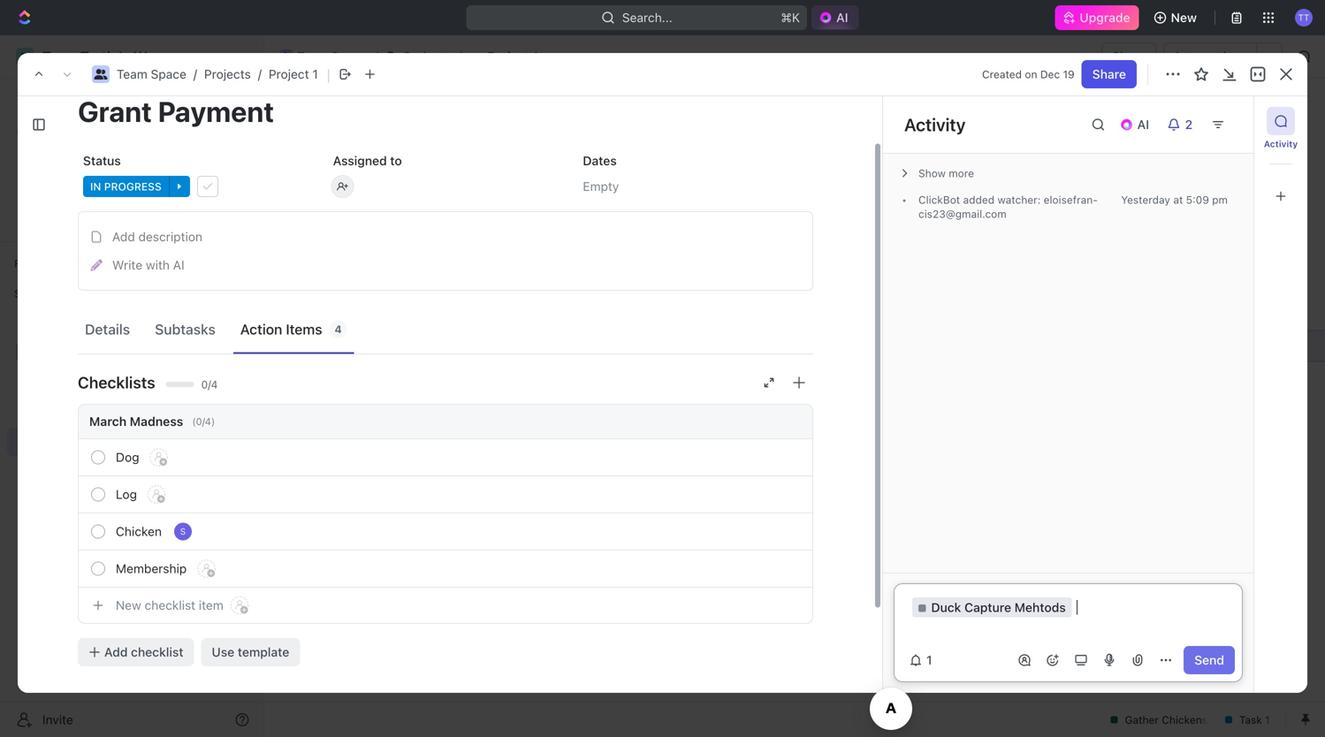 Task type: describe. For each thing, give the bounding box(es) containing it.
dashboards
[[42, 183, 111, 197]]

tt button
[[1290, 4, 1318, 32]]

write
[[112, 258, 143, 272]]

grant payment link
[[352, 333, 613, 359]]

add description button
[[84, 223, 807, 251]]

|
[[327, 65, 330, 83]]

19
[[1063, 68, 1075, 80]]

0 vertical spatial ai
[[837, 10, 848, 25]]

projects link inside tree
[[53, 368, 207, 396]]

checklist for new
[[145, 598, 195, 613]]

items
[[286, 321, 322, 338]]

1 horizontal spatial project 1 link
[[466, 46, 543, 67]]

/ up home link
[[194, 67, 197, 81]]

empty button
[[578, 171, 814, 203]]

invite
[[42, 713, 73, 727]]

assignees button
[[715, 204, 797, 225]]

board link
[[326, 159, 364, 184]]

sidebar navigation
[[0, 35, 264, 737]]

⌘k
[[781, 10, 800, 25]]

new for new checklist item
[[116, 598, 141, 613]]

use template button
[[201, 638, 300, 667]]

automations button
[[1165, 43, 1257, 70]]

space inside sidebar navigation
[[77, 344, 112, 359]]

spaces
[[14, 287, 52, 300]]

duck capture mehtods
[[932, 600, 1066, 615]]

add for add description
[[112, 229, 135, 244]]

log
[[116, 487, 137, 502]]

to
[[390, 153, 402, 168]]

march
[[89, 414, 127, 429]]

table
[[602, 164, 633, 179]]

use
[[212, 645, 234, 660]]

0 horizontal spatial project 1 link
[[269, 67, 318, 81]]

2 horizontal spatial projects
[[404, 49, 451, 64]]

add for add checklist
[[104, 645, 128, 660]]

clickbot
[[919, 194, 960, 206]]

add task button
[[1187, 107, 1262, 135]]

hide button
[[911, 204, 949, 225]]

/ up 'edit task name' text field
[[375, 49, 378, 64]]

team space / projects / project 1 |
[[117, 65, 330, 83]]

show more button
[[894, 161, 1243, 186]]

write with ai
[[112, 258, 184, 272]]

new for new
[[1171, 10, 1197, 25]]

use template
[[212, 645, 289, 660]]

new checklist item
[[116, 598, 224, 613]]

inbox
[[42, 122, 73, 137]]

at
[[1174, 194, 1183, 206]]

0 vertical spatial user group image
[[281, 52, 292, 61]]

subtasks
[[155, 321, 216, 338]]

tt
[[1299, 12, 1310, 22]]

ai inside button
[[173, 258, 184, 272]]

board
[[330, 164, 364, 179]]

pm
[[1213, 194, 1228, 206]]

1 vertical spatial share
[[1093, 67, 1127, 81]]

(0/4)
[[192, 416, 215, 428]]

in
[[90, 180, 101, 193]]

dog
[[116, 450, 139, 465]]

cis23@gmail.com
[[919, 194, 1098, 220]]

dashboards link
[[7, 176, 256, 204]]

home link
[[7, 86, 256, 114]]

0 horizontal spatial user group image
[[94, 69, 107, 80]]

add description
[[112, 229, 202, 244]]

task sidebar content section
[[879, 96, 1254, 693]]

show
[[919, 167, 946, 180]]

checklist for add
[[131, 645, 183, 660]]

grant payment
[[356, 339, 443, 353]]

show more
[[919, 167, 974, 180]]

details
[[85, 321, 130, 338]]

task sidebar navigation tab list
[[1262, 107, 1301, 210]]

add checklist
[[104, 645, 183, 660]]

space inside team space / projects / project 1 |
[[151, 67, 186, 81]]

yesterday at 5:09 pm
[[1121, 194, 1228, 206]]

1 button
[[902, 646, 943, 675]]

2
[[1186, 117, 1193, 132]]

in progress button
[[78, 171, 314, 203]]

upgrade
[[1080, 10, 1131, 25]]

write with ai button
[[84, 251, 807, 279]]

chicken
[[116, 524, 162, 539]]

/ left |
[[258, 67, 262, 81]]

add checklist button
[[78, 638, 194, 667]]

assignees
[[737, 208, 789, 221]]



Task type: vqa. For each thing, say whether or not it's contained in the screenshot.
James Peterson's Workspace, , element
no



Task type: locate. For each thing, give the bounding box(es) containing it.
1 horizontal spatial new
[[1171, 10, 1197, 25]]

s
[[180, 527, 186, 537]]

1 vertical spatial new
[[116, 598, 141, 613]]

project inside project 1 link
[[488, 49, 529, 64]]

2 horizontal spatial space
[[331, 49, 367, 64]]

add right 2
[[1198, 114, 1221, 128]]

team right user group icon
[[42, 344, 73, 359]]

0 horizontal spatial 1
[[313, 67, 318, 81]]

add
[[1198, 114, 1221, 128], [112, 229, 135, 244], [104, 645, 128, 660]]

projects inside sidebar navigation
[[53, 374, 100, 389]]

created
[[982, 68, 1022, 80]]

0 vertical spatial team space
[[297, 49, 367, 64]]

template
[[238, 645, 289, 660]]

share right 19
[[1093, 67, 1127, 81]]

0 horizontal spatial ai button
[[812, 5, 859, 30]]

1 vertical spatial 1
[[313, 67, 318, 81]]

ai button inside task sidebar content section
[[1113, 111, 1160, 139]]

ai
[[837, 10, 848, 25], [1138, 117, 1150, 132], [173, 258, 184, 272]]

ai button left 2
[[1113, 111, 1160, 139]]

add down new checklist item at the bottom left of page
[[104, 645, 128, 660]]

1 vertical spatial activity
[[1264, 139, 1298, 149]]

user group image up home link
[[94, 69, 107, 80]]

tree containing team space
[[7, 308, 256, 546]]

tree inside sidebar navigation
[[7, 308, 256, 546]]

payment
[[392, 339, 443, 353]]

add up the write
[[112, 229, 135, 244]]

0 horizontal spatial ai
[[173, 258, 184, 272]]

1 horizontal spatial ai button
[[1113, 111, 1160, 139]]

team space inside tree
[[42, 344, 112, 359]]

2 horizontal spatial team
[[297, 49, 328, 64]]

pencil image
[[90, 259, 102, 271]]

1 vertical spatial user group image
[[94, 69, 107, 80]]

eloisefran cis23@gmail.com
[[919, 194, 1098, 220]]

2 vertical spatial team
[[42, 344, 73, 359]]

action
[[240, 321, 282, 338]]

mehtods
[[1015, 600, 1066, 615]]

details button
[[78, 313, 137, 346]]

duck capture mehtods link
[[919, 600, 1066, 615]]

share
[[1113, 49, 1146, 64], [1093, 67, 1127, 81]]

eloisefran
[[1044, 194, 1098, 206]]

ai button
[[1113, 111, 1160, 139]]

0/4
[[201, 378, 218, 391]]

team space up |
[[297, 49, 367, 64]]

send button
[[1184, 646, 1235, 675]]

activity inside task sidebar navigation tab list
[[1264, 139, 1298, 149]]

projects
[[404, 49, 451, 64], [204, 67, 251, 81], [53, 374, 100, 389]]

0 vertical spatial projects
[[404, 49, 451, 64]]

table link
[[598, 159, 633, 184]]

projects link
[[382, 46, 455, 67], [204, 67, 251, 81], [53, 368, 207, 396]]

share button down upgrade at the top right of page
[[1102, 42, 1157, 71]]

0 vertical spatial add
[[1198, 114, 1221, 128]]

1 horizontal spatial user group image
[[281, 52, 292, 61]]

Search tasks... text field
[[1105, 201, 1282, 228]]

2 vertical spatial add
[[104, 645, 128, 660]]

share button
[[1102, 42, 1157, 71], [1082, 60, 1137, 88]]

1 horizontal spatial project
[[488, 49, 529, 64]]

2 vertical spatial 1
[[927, 653, 933, 668]]

1 vertical spatial team
[[117, 67, 148, 81]]

1 horizontal spatial 1
[[533, 49, 539, 64]]

new down the membership
[[116, 598, 141, 613]]

0 vertical spatial team
[[297, 49, 328, 64]]

1 inside 1 button
[[927, 653, 933, 668]]

team up |
[[297, 49, 328, 64]]

assigned
[[333, 153, 387, 168]]

project inside team space / projects / project 1 |
[[269, 67, 309, 81]]

2 vertical spatial projects
[[53, 374, 100, 389]]

0 horizontal spatial team
[[42, 344, 73, 359]]

0 horizontal spatial projects
[[53, 374, 100, 389]]

1 inside team space / projects / project 1 |
[[313, 67, 318, 81]]

team
[[297, 49, 328, 64], [117, 67, 148, 81], [42, 344, 73, 359]]

duck
[[932, 600, 962, 615]]

0 vertical spatial activity
[[905, 114, 966, 135]]

project up 'edit task name' text field
[[488, 49, 529, 64]]

share down upgrade at the top right of page
[[1113, 49, 1146, 64]]

action items
[[240, 321, 322, 338]]

inbox link
[[7, 116, 256, 144]]

grant
[[356, 339, 389, 353]]

added watcher:
[[960, 194, 1044, 206]]

checklist down new checklist item at the bottom left of page
[[131, 645, 183, 660]]

team inside team space / projects / project 1 |
[[117, 67, 148, 81]]

share button right 19
[[1082, 60, 1137, 88]]

1 vertical spatial ai button
[[1113, 111, 1160, 139]]

madness
[[130, 414, 183, 429]]

2 horizontal spatial ai
[[1138, 117, 1150, 132]]

user group image
[[281, 52, 292, 61], [94, 69, 107, 80]]

new
[[1171, 10, 1197, 25], [116, 598, 141, 613]]

checklist left item
[[145, 598, 195, 613]]

upgrade link
[[1055, 5, 1140, 30]]

new up the automations
[[1171, 10, 1197, 25]]

1 horizontal spatial ai
[[837, 10, 848, 25]]

0 vertical spatial checklist
[[145, 598, 195, 613]]

project 1
[[488, 49, 539, 64]]

1 horizontal spatial activity
[[1264, 139, 1298, 149]]

hide
[[918, 208, 941, 221]]

0 vertical spatial project
[[488, 49, 529, 64]]

assigned to
[[333, 153, 402, 168]]

capture
[[965, 600, 1012, 615]]

new button
[[1147, 4, 1208, 32]]

1 horizontal spatial space
[[151, 67, 186, 81]]

team up home link
[[117, 67, 148, 81]]

space
[[331, 49, 367, 64], [151, 67, 186, 81], [77, 344, 112, 359]]

0 vertical spatial ai button
[[812, 5, 859, 30]]

team inside tree
[[42, 344, 73, 359]]

home
[[42, 92, 76, 107]]

0 vertical spatial space
[[331, 49, 367, 64]]

/ left project 1
[[459, 49, 462, 64]]

team space down the details
[[42, 344, 112, 359]]

0 vertical spatial 1
[[533, 49, 539, 64]]

new inside button
[[1171, 10, 1197, 25]]

2 vertical spatial space
[[77, 344, 112, 359]]

ai inside dropdown button
[[1138, 117, 1150, 132]]

projects inside team space / projects / project 1 |
[[204, 67, 251, 81]]

0 vertical spatial new
[[1171, 10, 1197, 25]]

0 horizontal spatial space
[[77, 344, 112, 359]]

ai left 2 dropdown button
[[1138, 117, 1150, 132]]

ai right with
[[173, 258, 184, 272]]

1
[[533, 49, 539, 64], [313, 67, 318, 81], [927, 653, 933, 668]]

0 horizontal spatial project
[[269, 67, 309, 81]]

created on dec 19
[[982, 68, 1075, 80]]

project 1 link up 'edit task name' text field
[[466, 46, 543, 67]]

project left |
[[269, 67, 309, 81]]

project 1 link left |
[[269, 67, 318, 81]]

on
[[1025, 68, 1038, 80]]

added
[[963, 194, 995, 206]]

checklist
[[145, 598, 195, 613], [131, 645, 183, 660]]

add task
[[1198, 114, 1251, 128]]

add for add task
[[1198, 114, 1221, 128]]

1 vertical spatial space
[[151, 67, 186, 81]]

project
[[488, 49, 529, 64], [269, 67, 309, 81]]

watcher:
[[998, 194, 1041, 206]]

4
[[335, 323, 342, 336]]

1 vertical spatial ai
[[1138, 117, 1150, 132]]

description
[[138, 229, 202, 244]]

activity
[[905, 114, 966, 135], [1264, 139, 1298, 149]]

progress
[[104, 180, 162, 193]]

2 button
[[1160, 111, 1204, 139]]

2 horizontal spatial 1
[[927, 653, 933, 668]]

user group image
[[18, 347, 31, 357]]

1 horizontal spatial projects
[[204, 67, 251, 81]]

2 vertical spatial ai
[[173, 258, 184, 272]]

1 horizontal spatial team
[[117, 67, 148, 81]]

0 horizontal spatial new
[[116, 598, 141, 613]]

empty
[[583, 179, 619, 194]]

send
[[1195, 653, 1225, 668]]

march madness (0/4)
[[89, 414, 215, 429]]

list
[[397, 164, 418, 179]]

1 horizontal spatial team space
[[297, 49, 367, 64]]

s button
[[172, 521, 194, 543]]

item
[[199, 598, 224, 613]]

with
[[146, 258, 170, 272]]

Edit task name text field
[[78, 95, 814, 128]]

dates
[[583, 153, 617, 168]]

user group image up team space / projects / project 1 |
[[281, 52, 292, 61]]

ai button
[[812, 5, 859, 30], [1113, 111, 1160, 139]]

1 vertical spatial project
[[269, 67, 309, 81]]

checklist inside button
[[131, 645, 183, 660]]

activity inside task sidebar content section
[[905, 114, 966, 135]]

automations
[[1174, 49, 1248, 64]]

in progress
[[90, 180, 162, 193]]

1 vertical spatial projects
[[204, 67, 251, 81]]

5:09
[[1186, 194, 1210, 206]]

status
[[83, 153, 121, 168]]

membership
[[116, 562, 187, 576]]

add inside button
[[104, 645, 128, 660]]

0 horizontal spatial team space
[[42, 344, 112, 359]]

0 horizontal spatial activity
[[905, 114, 966, 135]]

0 vertical spatial share
[[1113, 49, 1146, 64]]

1 vertical spatial checklist
[[131, 645, 183, 660]]

ai button right the ⌘k
[[812, 5, 859, 30]]

subtasks button
[[148, 313, 223, 346]]

tree
[[7, 308, 256, 546]]

search...
[[622, 10, 673, 25]]

1 vertical spatial team space
[[42, 344, 112, 359]]

dec
[[1041, 68, 1060, 80]]

favorites button
[[7, 253, 78, 274]]

task
[[1224, 114, 1251, 128]]

project 1 link
[[466, 46, 543, 67], [269, 67, 318, 81]]

ai right the ⌘k
[[837, 10, 848, 25]]

1 vertical spatial add
[[112, 229, 135, 244]]



